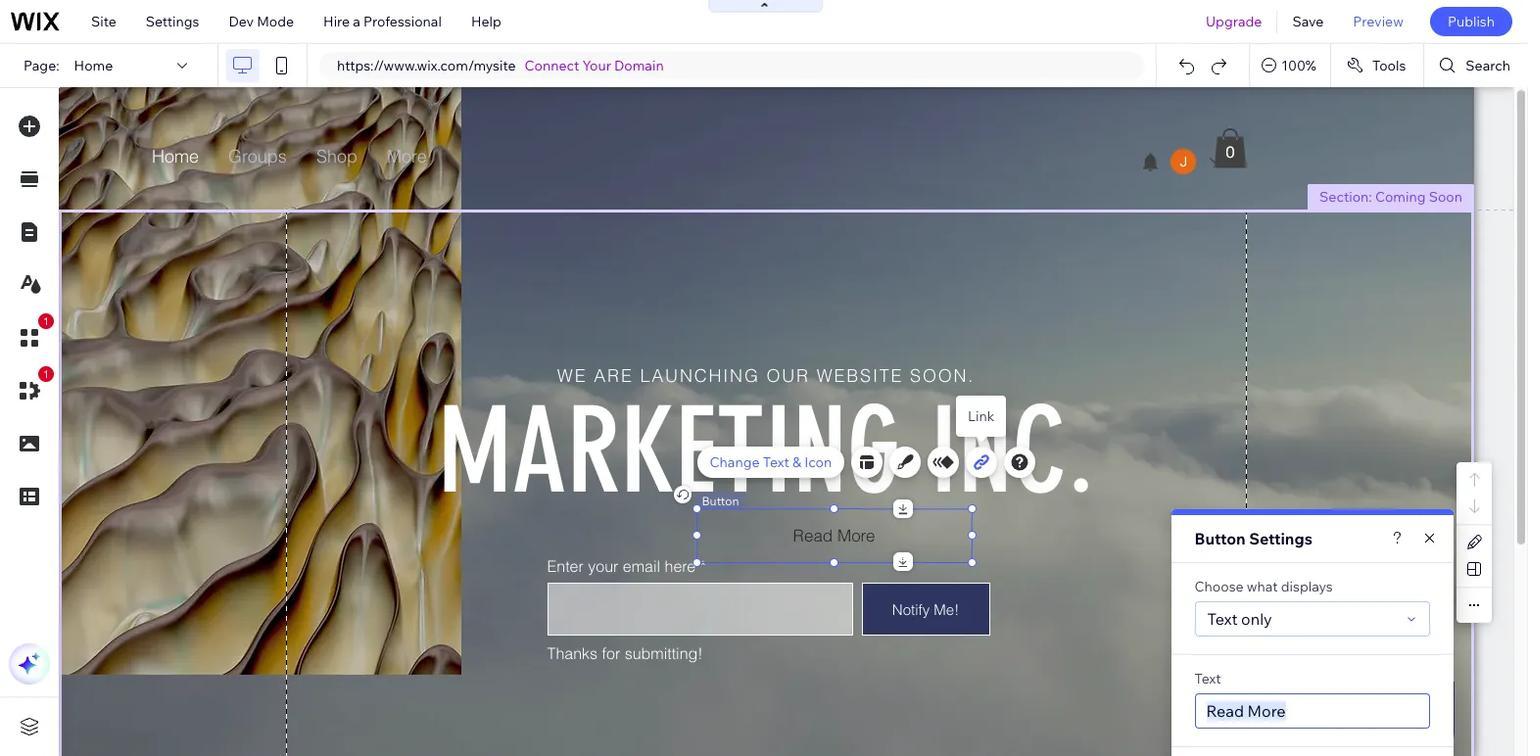 Task type: vqa. For each thing, say whether or not it's contained in the screenshot.
ONLY
yes



Task type: locate. For each thing, give the bounding box(es) containing it.
section: coming soon
[[1320, 188, 1463, 206], [1320, 188, 1463, 206]]

0 vertical spatial 1 button
[[9, 314, 54, 359]]

0 vertical spatial settings
[[146, 13, 199, 30]]

button settings
[[1195, 529, 1313, 548]]

text
[[763, 453, 790, 471], [1208, 609, 1238, 629], [1195, 670, 1222, 687]]

coming
[[1376, 188, 1426, 206], [1376, 188, 1426, 206]]

https://www.wix.com/mysite
[[337, 57, 516, 74]]

button
[[1195, 529, 1246, 548]]

soon
[[1430, 188, 1463, 206], [1430, 188, 1463, 206]]

publish button
[[1431, 7, 1513, 36]]

1 for 2nd '1' button from the bottom
[[43, 316, 49, 327]]

search
[[1466, 57, 1511, 74]]

settings
[[146, 13, 199, 30], [1250, 529, 1313, 548]]

settings left 'dev'
[[146, 13, 199, 30]]

1 vertical spatial 1 button
[[9, 367, 54, 412]]

100%
[[1282, 57, 1317, 74]]

change text & icon
[[710, 453, 832, 471]]

text down the choose
[[1208, 609, 1238, 629]]

icon
[[805, 453, 832, 471]]

hire a professional
[[323, 13, 442, 30]]

2 vertical spatial text
[[1195, 670, 1222, 687]]

a
[[353, 13, 361, 30]]

1 vertical spatial 1
[[43, 368, 49, 380]]

0 vertical spatial 1
[[43, 316, 49, 327]]

choose
[[1195, 578, 1244, 595]]

1 1 from the top
[[43, 316, 49, 327]]

1 horizontal spatial settings
[[1250, 529, 1313, 548]]

only
[[1242, 609, 1273, 629]]

save button
[[1278, 0, 1339, 43]]

section:
[[1320, 188, 1373, 206], [1320, 188, 1373, 206]]

1 vertical spatial settings
[[1250, 529, 1313, 548]]

search button
[[1425, 44, 1529, 87]]

help
[[471, 13, 502, 30]]

text left &
[[763, 453, 790, 471]]

your
[[583, 57, 611, 74]]

0 horizontal spatial settings
[[146, 13, 199, 30]]

text down text only
[[1195, 670, 1222, 687]]

1 button
[[9, 314, 54, 359], [9, 367, 54, 412]]

2 1 from the top
[[43, 368, 49, 380]]

1
[[43, 316, 49, 327], [43, 368, 49, 380]]

https://www.wix.com/mysite connect your domain
[[337, 57, 664, 74]]

preview
[[1354, 13, 1404, 30]]

change
[[710, 453, 760, 471]]

hire
[[323, 13, 350, 30]]

save
[[1293, 13, 1324, 30]]

professional
[[364, 13, 442, 30]]

settings up choose what displays in the right bottom of the page
[[1250, 529, 1313, 548]]

1 vertical spatial text
[[1208, 609, 1238, 629]]



Task type: describe. For each thing, give the bounding box(es) containing it.
home
[[74, 57, 113, 74]]

upgrade
[[1206, 13, 1263, 30]]

dev
[[229, 13, 254, 30]]

&
[[793, 453, 802, 471]]

preview button
[[1339, 0, 1419, 43]]

displays
[[1282, 578, 1333, 595]]

what
[[1247, 578, 1279, 595]]

Add your text text field
[[1195, 693, 1430, 729]]

0 vertical spatial text
[[763, 453, 790, 471]]

100% button
[[1251, 44, 1331, 87]]

domain
[[615, 57, 664, 74]]

2 1 button from the top
[[9, 367, 54, 412]]

link
[[968, 408, 995, 425]]

tools button
[[1332, 44, 1424, 87]]

1 for 2nd '1' button from the top
[[43, 368, 49, 380]]

publish
[[1448, 13, 1496, 30]]

1 1 button from the top
[[9, 314, 54, 359]]

tools
[[1373, 57, 1407, 74]]

connect
[[525, 57, 580, 74]]

text for text
[[1195, 670, 1222, 687]]

dev mode
[[229, 13, 294, 30]]

text for text only
[[1208, 609, 1238, 629]]

site
[[91, 13, 116, 30]]

mode
[[257, 13, 294, 30]]

text only
[[1208, 609, 1273, 629]]

choose what displays
[[1195, 578, 1333, 595]]



